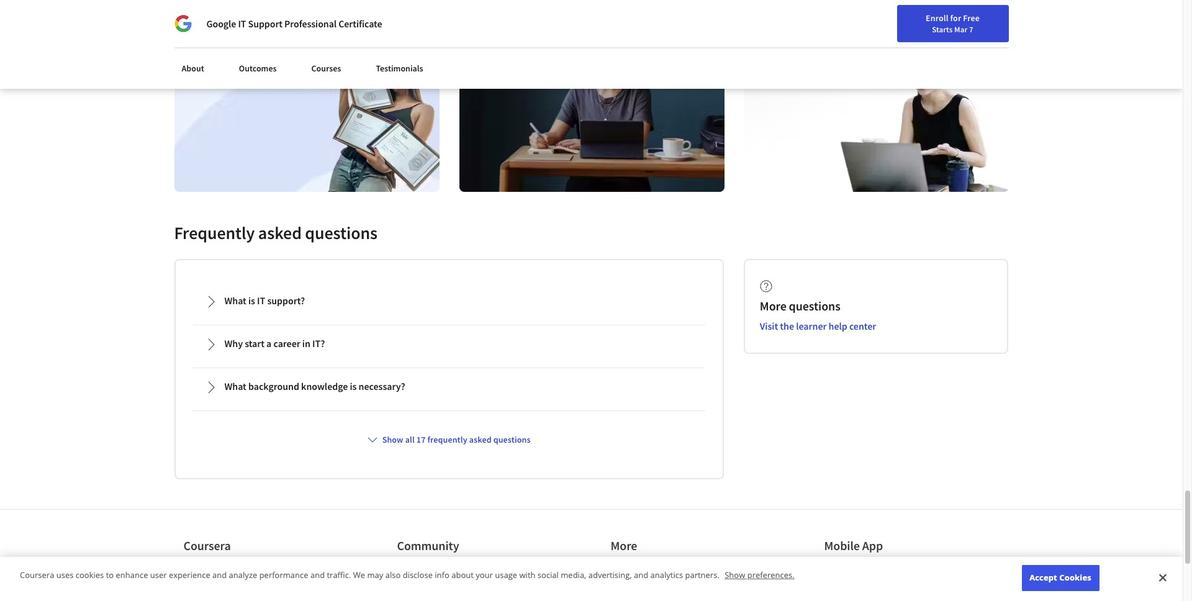 Task type: describe. For each thing, give the bounding box(es) containing it.
help
[[829, 320, 848, 332]]

frequently asked questions
[[174, 222, 378, 244]]

outcomes
[[239, 63, 277, 74]]

courses
[[312, 63, 341, 74]]

testimonials
[[376, 63, 423, 74]]

center
[[850, 320, 877, 332]]

the
[[780, 320, 795, 332]]

7
[[970, 24, 974, 34]]

we
[[353, 570, 365, 581]]

privacy alert dialog
[[0, 557, 1183, 601]]

to
[[106, 570, 114, 581]]

press
[[611, 568, 630, 579]]

1 and from the left
[[212, 570, 227, 581]]

media,
[[561, 570, 587, 581]]

0 vertical spatial about
[[182, 63, 204, 74]]

learner
[[797, 320, 827, 332]]

show inside dropdown button
[[382, 434, 404, 446]]

what is it support? button
[[195, 285, 704, 318]]

0 vertical spatial it
[[238, 17, 246, 30]]

1 horizontal spatial your
[[856, 14, 873, 25]]

mobile app
[[825, 538, 883, 554]]

show all 17 frequently asked questions
[[382, 434, 531, 446]]

with
[[520, 570, 536, 581]]

1 vertical spatial about
[[184, 568, 205, 579]]

help center image
[[1151, 569, 1166, 584]]

what background knowledge is necessary?
[[225, 380, 405, 393]]

certificate
[[339, 17, 382, 30]]

start
[[245, 337, 265, 350]]

show preferences. link
[[725, 570, 795, 581]]

coursera for coursera uses cookies to enhance user experience and analyze performance and traffic. we may also disclose info about your usage with social media, advertising, and analytics partners. show preferences.
[[20, 570, 54, 581]]

advertising,
[[589, 570, 632, 581]]

2 and from the left
[[311, 570, 325, 581]]

coursera uses cookies to enhance user experience and analyze performance and traffic. we may also disclose info about your usage with social media, advertising, and analytics partners. show preferences.
[[20, 570, 795, 581]]

what background knowledge is necessary? button
[[195, 370, 704, 404]]

courses link
[[304, 56, 349, 81]]

may
[[367, 570, 384, 581]]

google it support professional certificate
[[207, 17, 382, 30]]

preferences.
[[748, 570, 795, 581]]

outcomes link
[[232, 56, 284, 81]]

find your new career link
[[832, 12, 923, 28]]

more questions visit the learner help center
[[760, 298, 877, 332]]

show all 17 frequently asked questions button
[[363, 429, 536, 451]]

why start a career in it? button
[[195, 328, 704, 361]]

accept cookies button
[[1022, 566, 1100, 591]]

app
[[863, 538, 883, 554]]

show inside privacy alert dialog
[[725, 570, 746, 581]]

more for more
[[611, 538, 638, 554]]

support?
[[267, 295, 305, 307]]

what for what background knowledge is necessary?
[[225, 380, 247, 393]]

new
[[875, 14, 891, 25]]

social
[[538, 570, 559, 581]]

enroll for free starts mar 7
[[926, 12, 980, 34]]



Task type: locate. For each thing, give the bounding box(es) containing it.
what
[[225, 295, 247, 307], [225, 380, 247, 393]]

cookies
[[1060, 572, 1092, 584]]

questions inside more questions visit the learner help center
[[789, 298, 841, 314]]

about link
[[174, 56, 212, 81], [184, 568, 205, 579]]

1 horizontal spatial more
[[760, 298, 787, 314]]

0 horizontal spatial your
[[476, 570, 493, 581]]

1 vertical spatial show
[[725, 570, 746, 581]]

learners
[[397, 568, 429, 579]]

performance
[[259, 570, 308, 581]]

press link
[[611, 568, 630, 579]]

collapsed list
[[190, 280, 708, 601]]

1 vertical spatial it
[[257, 295, 265, 307]]

0 horizontal spatial it
[[238, 17, 246, 30]]

1 horizontal spatial questions
[[494, 434, 531, 446]]

1 horizontal spatial and
[[311, 570, 325, 581]]

0 horizontal spatial is
[[248, 295, 255, 307]]

and left analyze
[[212, 570, 227, 581]]

what left the background
[[225, 380, 247, 393]]

0 vertical spatial coursera
[[184, 538, 231, 554]]

enhance
[[116, 570, 148, 581]]

asked
[[258, 222, 302, 244], [469, 434, 492, 446]]

more up visit
[[760, 298, 787, 314]]

it left support? on the left of the page
[[257, 295, 265, 307]]

coursera
[[184, 538, 231, 554], [20, 570, 54, 581]]

uses
[[56, 570, 74, 581]]

0 vertical spatial about link
[[174, 56, 212, 81]]

professional
[[285, 17, 337, 30]]

also
[[386, 570, 401, 581]]

2 horizontal spatial questions
[[789, 298, 841, 314]]

show
[[382, 434, 404, 446], [725, 570, 746, 581]]

0 horizontal spatial and
[[212, 570, 227, 581]]

what is it support?
[[225, 295, 305, 307]]

google image
[[174, 15, 192, 32]]

0 horizontal spatial more
[[611, 538, 638, 554]]

partners.
[[686, 570, 720, 581]]

0 vertical spatial what
[[225, 295, 247, 307]]

visit the learner help center link
[[760, 320, 877, 332]]

and right press
[[634, 570, 649, 581]]

all
[[405, 434, 415, 446]]

mobile
[[825, 538, 860, 554]]

0 vertical spatial more
[[760, 298, 787, 314]]

testimonials link
[[369, 56, 431, 81]]

what for what is it support?
[[225, 295, 247, 307]]

background
[[248, 380, 299, 393]]

None search field
[[177, 8, 475, 33]]

1 vertical spatial questions
[[789, 298, 841, 314]]

coursera for coursera
[[184, 538, 231, 554]]

and
[[212, 570, 227, 581], [311, 570, 325, 581], [634, 570, 649, 581]]

1 what from the top
[[225, 295, 247, 307]]

user
[[150, 570, 167, 581]]

disclose
[[403, 570, 433, 581]]

about
[[452, 570, 474, 581]]

1 vertical spatial is
[[350, 380, 357, 393]]

coursera inside privacy alert dialog
[[20, 570, 54, 581]]

0 horizontal spatial coursera
[[20, 570, 54, 581]]

find
[[839, 14, 855, 25]]

2 horizontal spatial and
[[634, 570, 649, 581]]

0 horizontal spatial show
[[382, 434, 404, 446]]

0 vertical spatial is
[[248, 295, 255, 307]]

usage
[[495, 570, 518, 581]]

asked inside 'show all 17 frequently asked questions' dropdown button
[[469, 434, 492, 446]]

and left traffic.
[[311, 570, 325, 581]]

support
[[248, 17, 283, 30]]

info
[[435, 570, 450, 581]]

it
[[238, 17, 246, 30], [257, 295, 265, 307]]

google
[[207, 17, 236, 30]]

0 vertical spatial show
[[382, 434, 404, 446]]

knowledge
[[301, 380, 348, 393]]

is left support? on the left of the page
[[248, 295, 255, 307]]

1 horizontal spatial is
[[350, 380, 357, 393]]

your right about
[[476, 570, 493, 581]]

3 and from the left
[[634, 570, 649, 581]]

your right find
[[856, 14, 873, 25]]

english button
[[923, 0, 998, 40]]

about right user
[[184, 568, 205, 579]]

more inside more questions visit the learner help center
[[760, 298, 787, 314]]

in
[[302, 337, 311, 350]]

visit
[[760, 320, 779, 332]]

coursera up experience
[[184, 538, 231, 554]]

1 vertical spatial about link
[[184, 568, 205, 579]]

2 what from the top
[[225, 380, 247, 393]]

about link right user
[[184, 568, 205, 579]]

1 vertical spatial what
[[225, 380, 247, 393]]

0 horizontal spatial questions
[[305, 222, 378, 244]]

your inside privacy alert dialog
[[476, 570, 493, 581]]

english
[[945, 14, 975, 26]]

frequently
[[428, 434, 468, 446]]

necessary?
[[359, 380, 405, 393]]

0 vertical spatial asked
[[258, 222, 302, 244]]

a
[[267, 337, 272, 350]]

is
[[248, 295, 255, 307], [350, 380, 357, 393]]

mar
[[955, 24, 968, 34]]

learners link
[[397, 568, 429, 579]]

cookies
[[76, 570, 104, 581]]

is left necessary?
[[350, 380, 357, 393]]

1 vertical spatial coursera
[[20, 570, 54, 581]]

frequently
[[174, 222, 255, 244]]

0 vertical spatial questions
[[305, 222, 378, 244]]

why start a career in it?
[[225, 337, 325, 350]]

it right google
[[238, 17, 246, 30]]

accept cookies
[[1030, 572, 1092, 584]]

accept
[[1030, 572, 1058, 584]]

what up why at the left of the page
[[225, 295, 247, 307]]

about
[[182, 63, 204, 74], [184, 568, 205, 579]]

traffic.
[[327, 570, 351, 581]]

0 vertical spatial your
[[856, 14, 873, 25]]

1 vertical spatial asked
[[469, 434, 492, 446]]

analytics
[[651, 570, 683, 581]]

more
[[760, 298, 787, 314], [611, 538, 638, 554]]

more up the press link at the bottom right
[[611, 538, 638, 554]]

show left "all"
[[382, 434, 404, 446]]

questions
[[305, 222, 378, 244], [789, 298, 841, 314], [494, 434, 531, 446]]

for
[[951, 12, 962, 24]]

it?
[[312, 337, 325, 350]]

experience
[[169, 570, 210, 581]]

coursera left 'uses'
[[20, 570, 54, 581]]

analyze
[[229, 570, 257, 581]]

about down google icon
[[182, 63, 204, 74]]

it inside dropdown button
[[257, 295, 265, 307]]

1 vertical spatial your
[[476, 570, 493, 581]]

1 horizontal spatial asked
[[469, 434, 492, 446]]

find your new career
[[839, 14, 916, 25]]

career
[[274, 337, 300, 350]]

about link down google icon
[[174, 56, 212, 81]]

career
[[893, 14, 916, 25]]

list item
[[193, 583, 706, 601]]

more for more questions visit the learner help center
[[760, 298, 787, 314]]

community
[[397, 538, 459, 554]]

enroll
[[926, 12, 949, 24]]

why
[[225, 337, 243, 350]]

0 horizontal spatial asked
[[258, 222, 302, 244]]

1 horizontal spatial it
[[257, 295, 265, 307]]

your
[[856, 14, 873, 25], [476, 570, 493, 581]]

1 vertical spatial more
[[611, 538, 638, 554]]

show right "partners."
[[725, 570, 746, 581]]

starts
[[933, 24, 953, 34]]

17
[[417, 434, 426, 446]]

questions inside dropdown button
[[494, 434, 531, 446]]

2 vertical spatial questions
[[494, 434, 531, 446]]

1 horizontal spatial show
[[725, 570, 746, 581]]

list item inside collapsed list
[[193, 583, 706, 601]]

1 horizontal spatial coursera
[[184, 538, 231, 554]]

free
[[964, 12, 980, 24]]



Task type: vqa. For each thing, say whether or not it's contained in the screenshot.
the top the Python
no



